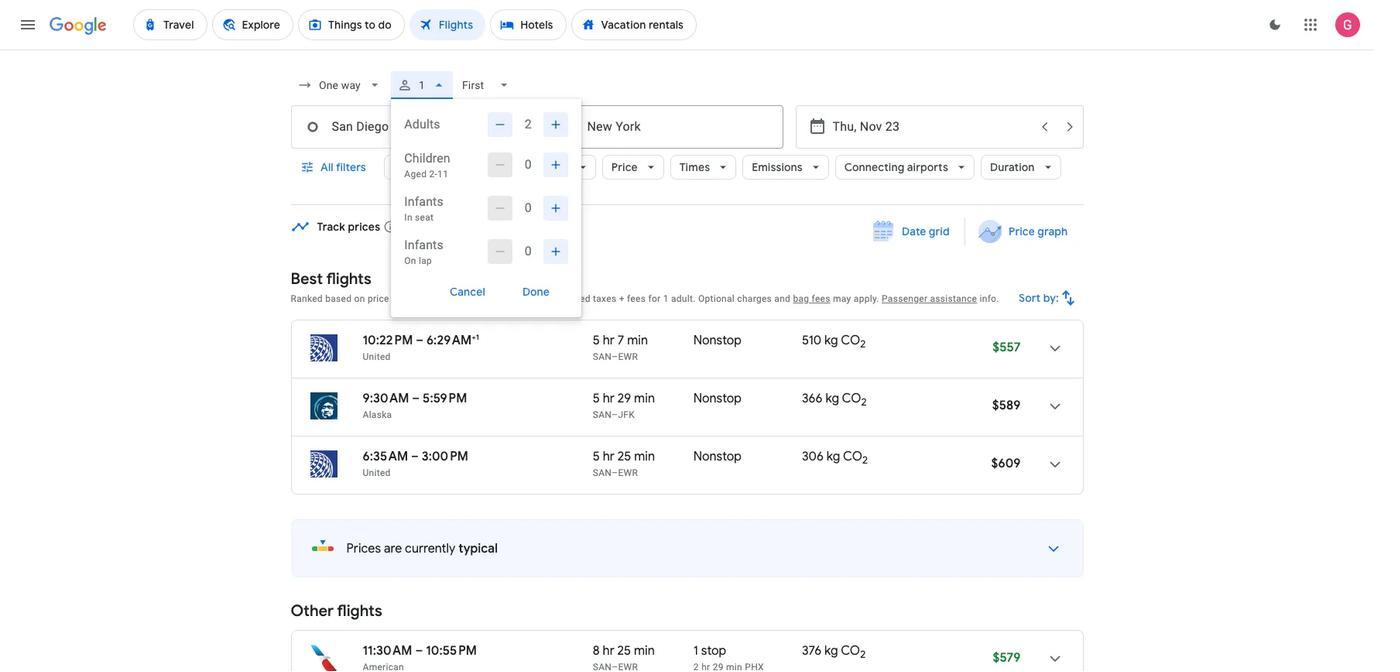 Task type: vqa. For each thing, say whether or not it's contained in the screenshot.
2 inside the Number of passengers dialog
yes



Task type: locate. For each thing, give the bounding box(es) containing it.
flights up based
[[326, 269, 372, 289]]

2 inside 376 kg co 2
[[860, 648, 866, 661]]

emissions
[[752, 160, 803, 174]]

kg inside 306 kg co 2
[[827, 449, 841, 465]]

2 right the 366
[[862, 396, 867, 409]]

2 san from the top
[[593, 410, 612, 420]]

san inside 5 hr 25 min san – ewr
[[593, 468, 612, 479]]

1 vertical spatial 5
[[593, 391, 600, 407]]

2 right 306
[[863, 454, 868, 467]]

bags button
[[536, 149, 596, 186]]

2 inside number of passengers dialog
[[525, 117, 532, 132]]

prices include required taxes + fees for 1 adult. optional charges and bag fees may apply. passenger assistance
[[491, 293, 977, 304]]

2 25 from the top
[[618, 644, 631, 659]]

min right the 8
[[634, 644, 655, 659]]

4 hr from the top
[[603, 644, 615, 659]]

25
[[618, 449, 631, 465], [618, 644, 631, 659]]

0 vertical spatial nonstop flight. element
[[694, 333, 742, 351]]

loading results progress bar
[[0, 50, 1375, 53]]

1 vertical spatial 25
[[618, 644, 631, 659]]

nonstop flight. element
[[694, 333, 742, 351], [694, 391, 742, 409], [694, 449, 742, 467]]

Departure time: 6:35 AM. text field
[[363, 449, 408, 465]]

san left jfk in the left bottom of the page
[[593, 410, 612, 420]]

1 horizontal spatial +
[[619, 293, 625, 304]]

san inside 5 hr 7 min san – ewr
[[593, 352, 612, 362]]

376
[[802, 644, 822, 659]]

557 US dollars text field
[[993, 340, 1021, 355]]

co
[[841, 333, 861, 348], [842, 391, 862, 407], [843, 449, 863, 465], [841, 644, 860, 659]]

prices left are
[[347, 541, 381, 557]]

1 vertical spatial nonstop flight. element
[[694, 391, 742, 409]]

1 up adults at the left of the page
[[419, 79, 425, 91]]

2 fees from the left
[[812, 293, 831, 304]]

3 san from the top
[[593, 468, 612, 479]]

2-
[[429, 169, 438, 180]]

2 right "376"
[[860, 648, 866, 661]]

prices are currently typical
[[347, 541, 498, 557]]

3 nonstop flight. element from the top
[[694, 449, 742, 467]]

2
[[525, 117, 532, 132], [861, 338, 866, 351], [862, 396, 867, 409], [863, 454, 868, 467], [860, 648, 866, 661]]

ranked
[[291, 293, 323, 304]]

$589
[[993, 398, 1021, 414]]

date
[[902, 225, 926, 239]]

3 hr from the top
[[603, 449, 615, 465]]

1 fees from the left
[[627, 293, 646, 304]]

0 vertical spatial 5
[[593, 333, 600, 348]]

total duration 8 hr 25 min. element
[[593, 644, 694, 661]]

price inside popup button
[[612, 160, 638, 174]]

infants for infants on lap
[[404, 238, 444, 252]]

grid
[[929, 225, 950, 239]]

10:55 pm
[[426, 644, 477, 659]]

flights right other at the bottom of page
[[337, 602, 382, 621]]

hr down 5 hr 29 min san – jfk
[[603, 449, 615, 465]]

taxes
[[593, 293, 617, 304]]

0 vertical spatial 0
[[525, 157, 532, 172]]

typical
[[459, 541, 498, 557]]

ewr inside 5 hr 7 min san – ewr
[[618, 352, 638, 362]]

0 vertical spatial united
[[363, 352, 391, 362]]

main content
[[291, 218, 1084, 671]]

min right the 7
[[627, 333, 648, 348]]

5 left 29 on the bottom of page
[[593, 391, 600, 407]]

infants up lap
[[404, 238, 444, 252]]

0 up done button
[[525, 244, 532, 259]]

2 vertical spatial 5
[[593, 449, 600, 465]]

san
[[593, 352, 612, 362], [593, 410, 612, 420], [593, 468, 612, 479]]

co for 376
[[841, 644, 860, 659]]

1 vertical spatial price
[[1009, 225, 1036, 239]]

kg right 306
[[827, 449, 841, 465]]

1 horizontal spatial prices
[[491, 293, 518, 304]]

price inside button
[[1009, 225, 1036, 239]]

9:30 am – 5:59 pm alaska
[[363, 391, 467, 420]]

5 inside 5 hr 25 min san – ewr
[[593, 449, 600, 465]]

6:35 am – 3:00 pm united
[[363, 449, 469, 479]]

stops button
[[384, 149, 449, 186]]

– left 6:29 am
[[416, 333, 424, 348]]

kg
[[825, 333, 838, 348], [826, 391, 839, 407], [827, 449, 841, 465], [825, 644, 838, 659]]

and right 'price'
[[392, 293, 408, 304]]

passenger assistance button
[[882, 293, 977, 304]]

nonstop flight. element for 5 hr 25 min
[[694, 449, 742, 467]]

1 infants from the top
[[404, 194, 444, 209]]

0 vertical spatial prices
[[491, 293, 518, 304]]

leaves san diego international airport at 10:22 pm on thursday, november 23 and arrives at newark liberty international airport at 6:29 am on friday, november 24. element
[[363, 332, 479, 348]]

co inside 306 kg co 2
[[843, 449, 863, 465]]

609 US dollars text field
[[992, 456, 1021, 472]]

apply.
[[854, 293, 880, 304]]

2 nonstop flight. element from the top
[[694, 391, 742, 409]]

2 inside 306 kg co 2
[[863, 454, 868, 467]]

5 hr 25 min san – ewr
[[593, 449, 655, 479]]

hr for 5 hr 7 min
[[603, 333, 615, 348]]

1 25 from the top
[[618, 449, 631, 465]]

nonstop for 5 hr 25 min
[[694, 449, 742, 465]]

0 horizontal spatial and
[[392, 293, 408, 304]]

united down 'departure time: 10:22 pm.' text field at the left
[[363, 352, 391, 362]]

2 vertical spatial 0
[[525, 244, 532, 259]]

0 for infants on lap
[[525, 244, 532, 259]]

2 ewr from the top
[[618, 468, 638, 479]]

5 left the 7
[[593, 333, 600, 348]]

5 hr 7 min san – ewr
[[593, 333, 648, 362]]

hr inside 5 hr 7 min san – ewr
[[603, 333, 615, 348]]

2 hr from the top
[[603, 391, 615, 407]]

and
[[392, 293, 408, 304], [775, 293, 791, 304]]

nov
[[407, 220, 427, 234]]

hr left 29 on the bottom of page
[[603, 391, 615, 407]]

united
[[363, 352, 391, 362], [363, 468, 391, 479]]

9:30 am
[[363, 391, 409, 407]]

+ right taxes
[[619, 293, 625, 304]]

0 vertical spatial price
[[612, 160, 638, 174]]

fees
[[627, 293, 646, 304], [812, 293, 831, 304]]

hr left the 7
[[603, 333, 615, 348]]

None text field
[[540, 105, 783, 149]]

25 for 8
[[618, 644, 631, 659]]

infants up seat
[[404, 194, 444, 209]]

None search field
[[291, 67, 1084, 317]]

25 down jfk in the left bottom of the page
[[618, 449, 631, 465]]

best flights
[[291, 269, 372, 289]]

hr inside "element"
[[603, 644, 615, 659]]

– inside 9:30 am – 5:59 pm alaska
[[412, 391, 420, 407]]

0 vertical spatial +
[[619, 293, 625, 304]]

san for 5 hr 25 min
[[593, 468, 612, 479]]

min inside 5 hr 7 min san – ewr
[[627, 333, 648, 348]]

why these options? image
[[468, 292, 482, 306]]

– right 6:35 am at bottom
[[411, 449, 419, 465]]

san down the total duration 5 hr 7 min. element
[[593, 352, 612, 362]]

Departure time: 11:30 AM. text field
[[363, 644, 412, 659]]

0 vertical spatial 25
[[618, 449, 631, 465]]

1 vertical spatial 0
[[525, 201, 532, 215]]

infants in seat
[[404, 194, 444, 223]]

23
[[430, 220, 442, 234]]

2 infants from the top
[[404, 238, 444, 252]]

ewr inside 5 hr 25 min san – ewr
[[618, 468, 638, 479]]

– down total duration 5 hr 25 min. element
[[612, 468, 618, 479]]

1 button
[[391, 67, 453, 104]]

main menu image
[[19, 15, 37, 34]]

total duration 5 hr 29 min. element
[[593, 391, 694, 409]]

1 vertical spatial prices
[[347, 541, 381, 557]]

2 nonstop from the top
[[694, 391, 742, 407]]

san for 5 hr 7 min
[[593, 352, 612, 362]]

fees left for
[[627, 293, 646, 304]]

5:59 pm
[[423, 391, 467, 407]]

nonstop
[[694, 333, 742, 348], [694, 391, 742, 407], [694, 449, 742, 465]]

+ down why these options? image
[[472, 332, 476, 342]]

fees right bag
[[812, 293, 831, 304]]

1 inside popup button
[[419, 79, 425, 91]]

0 for infants in seat
[[525, 201, 532, 215]]

3 0 from the top
[[525, 244, 532, 259]]

united inside 6:35 am – 3:00 pm united
[[363, 468, 391, 479]]

– inside 10:22 pm – 6:29 am + 1
[[416, 333, 424, 348]]

1 vertical spatial san
[[593, 410, 612, 420]]

best
[[291, 269, 323, 289]]

1 horizontal spatial price
[[1009, 225, 1036, 239]]

11:30 am – 10:55 pm
[[363, 644, 477, 659]]

2 for 366
[[862, 396, 867, 409]]

5 hr 29 min san – jfk
[[593, 391, 655, 420]]

swap origin and destination. image
[[528, 118, 546, 136]]

total duration 5 hr 25 min. element
[[593, 449, 694, 467]]

price left graph
[[1009, 225, 1036, 239]]

2 5 from the top
[[593, 391, 600, 407]]

3 5 from the top
[[593, 449, 600, 465]]

2 inside 510 kg co 2
[[861, 338, 866, 351]]

25 inside 5 hr 25 min san – ewr
[[618, 449, 631, 465]]

filters
[[336, 160, 366, 174]]

1 nonstop flight. element from the top
[[694, 333, 742, 351]]

hr inside 5 hr 25 min san – ewr
[[603, 449, 615, 465]]

25 right the 8
[[618, 644, 631, 659]]

0 horizontal spatial fees
[[627, 293, 646, 304]]

learn more about tracked prices image
[[384, 220, 397, 234]]

other flights
[[291, 602, 382, 621]]

co right 510
[[841, 333, 861, 348]]

hr inside 5 hr 29 min san – jfk
[[603, 391, 615, 407]]

2 vertical spatial nonstop
[[694, 449, 742, 465]]

376 kg co 2
[[802, 644, 866, 661]]

0 horizontal spatial +
[[472, 332, 476, 342]]

infants
[[404, 194, 444, 209], [404, 238, 444, 252]]

none search field containing adults
[[291, 67, 1084, 317]]

may
[[833, 293, 851, 304]]

1 right for
[[663, 293, 669, 304]]

1 and from the left
[[392, 293, 408, 304]]

1 horizontal spatial and
[[775, 293, 791, 304]]

sort
[[1019, 291, 1041, 305]]

leaves san diego international airport at 11:30 am on thursday, november 23 and arrives at newark liberty international airport at 10:55 pm on thursday, november 23. element
[[363, 644, 477, 659]]

1 5 from the top
[[593, 333, 600, 348]]

connecting airports
[[845, 160, 949, 174]]

5 down 5 hr 29 min san – jfk
[[593, 449, 600, 465]]

– inside 5 hr 25 min san – ewr
[[612, 468, 618, 479]]

price right bags popup button
[[612, 160, 638, 174]]

nov 23
[[407, 220, 442, 234]]

done
[[523, 285, 550, 299]]

0 vertical spatial infants
[[404, 194, 444, 209]]

2 inside 366 kg co 2
[[862, 396, 867, 409]]

0 down 'airlines' popup button
[[525, 201, 532, 215]]

5 for 5 hr 7 min
[[593, 333, 600, 348]]

Arrival time: 6:29 AM on  Friday, November 24. text field
[[427, 332, 479, 348]]

Departure time: 10:22 PM. text field
[[363, 333, 413, 348]]

min for 5 hr 7 min
[[627, 333, 648, 348]]

1 vertical spatial nonstop
[[694, 391, 742, 407]]

1 right 6:29 am
[[476, 332, 479, 342]]

2 up 'airlines' popup button
[[525, 117, 532, 132]]

currently
[[405, 541, 456, 557]]

times
[[680, 160, 710, 174]]

kg right 510
[[825, 333, 838, 348]]

0 vertical spatial ewr
[[618, 352, 638, 362]]

co inside 376 kg co 2
[[841, 644, 860, 659]]

0 horizontal spatial prices
[[347, 541, 381, 557]]

united down departure time: 6:35 am. text field
[[363, 468, 391, 479]]

1 vertical spatial united
[[363, 468, 391, 479]]

leaves san diego international airport at 9:30 am on thursday, november 23 and arrives at john f. kennedy international airport at 5:59 pm on thursday, november 23. element
[[363, 391, 467, 407]]

co right the 366
[[842, 391, 862, 407]]

seat
[[415, 212, 434, 223]]

co inside 510 kg co 2
[[841, 333, 861, 348]]

and left bag
[[775, 293, 791, 304]]

kg inside 376 kg co 2
[[825, 644, 838, 659]]

1 san from the top
[[593, 352, 612, 362]]

children
[[404, 151, 450, 166]]

min
[[627, 333, 648, 348], [634, 391, 655, 407], [634, 449, 655, 465], [634, 644, 655, 659]]

589 US dollars text field
[[993, 398, 1021, 414]]

1 vertical spatial flights
[[337, 602, 382, 621]]

2 down apply.
[[861, 338, 866, 351]]

0 vertical spatial nonstop
[[694, 333, 742, 348]]

2 0 from the top
[[525, 201, 532, 215]]

1 horizontal spatial fees
[[812, 293, 831, 304]]

5 inside 5 hr 7 min san – ewr
[[593, 333, 600, 348]]

0 vertical spatial san
[[593, 352, 612, 362]]

infants on lap
[[404, 238, 444, 266]]

price graph
[[1009, 225, 1068, 239]]

co inside 366 kg co 2
[[842, 391, 862, 407]]

0 horizontal spatial price
[[612, 160, 638, 174]]

prices
[[491, 293, 518, 304], [347, 541, 381, 557]]

prices right why these options? image
[[491, 293, 518, 304]]

ewr down the 7
[[618, 352, 638, 362]]

kg for 376
[[825, 644, 838, 659]]

2 and from the left
[[775, 293, 791, 304]]

1 ewr from the top
[[618, 352, 638, 362]]

kg right "376"
[[825, 644, 838, 659]]

– left '5:59 pm'
[[412, 391, 420, 407]]

2 for 510
[[861, 338, 866, 351]]

+
[[619, 293, 625, 304], [472, 332, 476, 342]]

min inside 5 hr 29 min san – jfk
[[634, 391, 655, 407]]

flight details. leaves san diego international airport at 10:22 pm on thursday, november 23 and arrives at newark liberty international airport at 6:29 am on friday, november 24. image
[[1037, 330, 1074, 367]]

hr right the 8
[[603, 644, 615, 659]]

adult.
[[671, 293, 696, 304]]

price
[[612, 160, 638, 174], [1009, 225, 1036, 239]]

min down jfk in the left bottom of the page
[[634, 449, 655, 465]]

0 vertical spatial flights
[[326, 269, 372, 289]]

ewr down total duration 5 hr 25 min. element
[[618, 468, 638, 479]]

– down the 7
[[612, 352, 618, 362]]

track
[[317, 220, 345, 234]]

co for 306
[[843, 449, 863, 465]]

0 left bags
[[525, 157, 532, 172]]

1
[[419, 79, 425, 91], [663, 293, 669, 304], [476, 332, 479, 342], [694, 644, 699, 659]]

co right "376"
[[841, 644, 860, 659]]

san for 5 hr 29 min
[[593, 410, 612, 420]]

min inside 5 hr 25 min san – ewr
[[634, 449, 655, 465]]

kg right the 366
[[826, 391, 839, 407]]

510 kg co 2
[[802, 333, 866, 351]]

29
[[618, 391, 631, 407]]

5 for 5 hr 25 min
[[593, 449, 600, 465]]

in
[[404, 212, 413, 223]]

None field
[[291, 71, 388, 99], [456, 71, 518, 99], [291, 71, 388, 99], [456, 71, 518, 99]]

nonstop flight. element for 5 hr 7 min
[[694, 333, 742, 351]]

kg inside 510 kg co 2
[[825, 333, 838, 348]]

+ inside 10:22 pm – 6:29 am + 1
[[472, 332, 476, 342]]

san inside 5 hr 29 min san – jfk
[[593, 410, 612, 420]]

1 vertical spatial infants
[[404, 238, 444, 252]]

kg inside 366 kg co 2
[[826, 391, 839, 407]]

1 hr from the top
[[603, 333, 615, 348]]

25 for 5
[[618, 449, 631, 465]]

1 0 from the top
[[525, 157, 532, 172]]

3 nonstop from the top
[[694, 449, 742, 465]]

san down total duration 5 hr 25 min. element
[[593, 468, 612, 479]]

graph
[[1038, 225, 1068, 239]]

min right 29 on the bottom of page
[[634, 391, 655, 407]]

366 kg co 2
[[802, 391, 867, 409]]

– down 29 on the bottom of page
[[612, 410, 618, 420]]

min for 5 hr 29 min
[[634, 391, 655, 407]]

25 inside "element"
[[618, 644, 631, 659]]

co right 306
[[843, 449, 863, 465]]

nonstop flight. element for 5 hr 29 min
[[694, 391, 742, 409]]

2 vertical spatial nonstop flight. element
[[694, 449, 742, 467]]

1 nonstop from the top
[[694, 333, 742, 348]]

flights for other flights
[[337, 602, 382, 621]]

2 vertical spatial san
[[593, 468, 612, 479]]

1 vertical spatial +
[[472, 332, 476, 342]]

5 inside 5 hr 29 min san – jfk
[[593, 391, 600, 407]]

2 united from the top
[[363, 468, 391, 479]]

hr for 5 hr 25 min
[[603, 449, 615, 465]]

1 vertical spatial ewr
[[618, 468, 638, 479]]



Task type: describe. For each thing, give the bounding box(es) containing it.
6:35 am
[[363, 449, 408, 465]]

by:
[[1043, 291, 1059, 305]]

Arrival time: 5:59 PM. text field
[[423, 391, 467, 407]]

366
[[802, 391, 823, 407]]

duration button
[[981, 149, 1061, 186]]

Departure text field
[[833, 106, 1031, 148]]

Departure time: 9:30 AM. text field
[[363, 391, 409, 407]]

times button
[[670, 149, 737, 186]]

include
[[521, 293, 552, 304]]

7
[[618, 333, 624, 348]]

all filters button
[[291, 149, 378, 186]]

nonstop for 5 hr 7 min
[[694, 333, 742, 348]]

kg for 366
[[826, 391, 839, 407]]

10:22 pm
[[363, 333, 413, 348]]

11:30 am
[[363, 644, 412, 659]]

hr for 5 hr 29 min
[[603, 391, 615, 407]]

aged
[[404, 169, 427, 180]]

are
[[384, 541, 402, 557]]

find the best price region
[[291, 218, 1084, 258]]

change appearance image
[[1257, 6, 1294, 43]]

adults
[[404, 117, 440, 132]]

bag fees button
[[793, 293, 831, 304]]

1 inside 10:22 pm – 6:29 am + 1
[[476, 332, 479, 342]]

on
[[404, 256, 416, 266]]

$579
[[993, 650, 1021, 666]]

airports
[[907, 160, 949, 174]]

required
[[555, 293, 591, 304]]

prices for prices are currently typical
[[347, 541, 381, 557]]

connecting airports button
[[835, 149, 975, 186]]

price button
[[602, 149, 664, 186]]

flight details. leaves san diego international airport at 9:30 am on thursday, november 23 and arrives at john f. kennedy international airport at 5:59 pm on thursday, november 23. image
[[1037, 388, 1074, 425]]

6:29 am
[[427, 333, 472, 348]]

8 hr 25 min
[[593, 644, 655, 659]]

price for price graph
[[1009, 225, 1036, 239]]

sort by: button
[[1013, 280, 1084, 317]]

kg for 306
[[827, 449, 841, 465]]

lap
[[419, 256, 432, 266]]

number of passengers dialog
[[391, 99, 582, 317]]

stop
[[701, 644, 727, 659]]

306 kg co 2
[[802, 449, 868, 467]]

Arrival time: 3:00 PM. text field
[[422, 449, 469, 465]]

airlines button
[[455, 155, 529, 180]]

306
[[802, 449, 824, 465]]

1 united from the top
[[363, 352, 391, 362]]

ranked based on price and convenience
[[291, 293, 465, 304]]

1 left stop
[[694, 644, 699, 659]]

sort by:
[[1019, 291, 1059, 305]]

$557
[[993, 340, 1021, 355]]

total duration 5 hr 7 min. element
[[593, 333, 694, 351]]

convenience
[[410, 293, 465, 304]]

based
[[325, 293, 352, 304]]

passenger
[[882, 293, 928, 304]]

3:00 pm
[[422, 449, 469, 465]]

510
[[802, 333, 822, 348]]

579 US dollars text field
[[993, 650, 1021, 666]]

other
[[291, 602, 334, 621]]

charges
[[737, 293, 772, 304]]

for
[[648, 293, 661, 304]]

– inside 5 hr 7 min san – ewr
[[612, 352, 618, 362]]

duration
[[990, 160, 1035, 174]]

min inside "element"
[[634, 644, 655, 659]]

1 stop
[[694, 644, 727, 659]]

more details image
[[1035, 530, 1072, 568]]

kg for 510
[[825, 333, 838, 348]]

prices
[[348, 220, 380, 234]]

bags
[[545, 160, 570, 174]]

co for 510
[[841, 333, 861, 348]]

5 for 5 hr 29 min
[[593, 391, 600, 407]]

ewr for 25
[[618, 468, 638, 479]]

main content containing best flights
[[291, 218, 1084, 671]]

track prices
[[317, 220, 380, 234]]

– inside 6:35 am – 3:00 pm united
[[411, 449, 419, 465]]

on
[[354, 293, 365, 304]]

airlines
[[464, 160, 503, 174]]

flight details. leaves san diego international airport at 6:35 am on thursday, november 23 and arrives at newark liberty international airport at 3:00 pm on thursday, november 23. image
[[1037, 446, 1074, 483]]

– inside 5 hr 29 min san – jfk
[[612, 410, 618, 420]]

all filters
[[320, 160, 366, 174]]

flights for best flights
[[326, 269, 372, 289]]

prices for prices include required taxes + fees for 1 adult. optional charges and bag fees may apply. passenger assistance
[[491, 293, 518, 304]]

1 stop flight. element
[[694, 644, 727, 661]]

connecting
[[845, 160, 905, 174]]

Arrival time: 10:55 PM. text field
[[426, 644, 477, 659]]

price
[[368, 293, 389, 304]]

optional
[[698, 293, 735, 304]]

emissions button
[[743, 149, 829, 186]]

2 for 376
[[860, 648, 866, 661]]

0 for children aged 2-11
[[525, 157, 532, 172]]

done button
[[504, 280, 569, 304]]

price graph button
[[969, 218, 1081, 245]]

cancel button
[[432, 280, 504, 304]]

alaska
[[363, 410, 392, 420]]

flight details. leaves san diego international airport at 11:30 am on thursday, november 23 and arrives at newark liberty international airport at 10:55 pm on thursday, november 23. image
[[1037, 640, 1074, 671]]

leaves san diego international airport at 6:35 am on thursday, november 23 and arrives at newark liberty international airport at 3:00 pm on thursday, november 23. element
[[363, 449, 469, 465]]

date grid button
[[862, 218, 962, 245]]

nonstop for 5 hr 29 min
[[694, 391, 742, 407]]

date grid
[[902, 225, 950, 239]]

ewr for 7
[[618, 352, 638, 362]]

jfk
[[618, 410, 635, 420]]

min for 5 hr 25 min
[[634, 449, 655, 465]]

10:22 pm – 6:29 am + 1
[[363, 332, 479, 348]]

infants for infants in seat
[[404, 194, 444, 209]]

stops
[[394, 160, 422, 174]]

bag
[[793, 293, 810, 304]]

co for 366
[[842, 391, 862, 407]]

2 for 306
[[863, 454, 868, 467]]

$609
[[992, 456, 1021, 472]]

all
[[320, 160, 333, 174]]

price for price
[[612, 160, 638, 174]]

– right 11:30 am
[[415, 644, 423, 659]]

11
[[438, 169, 449, 180]]



